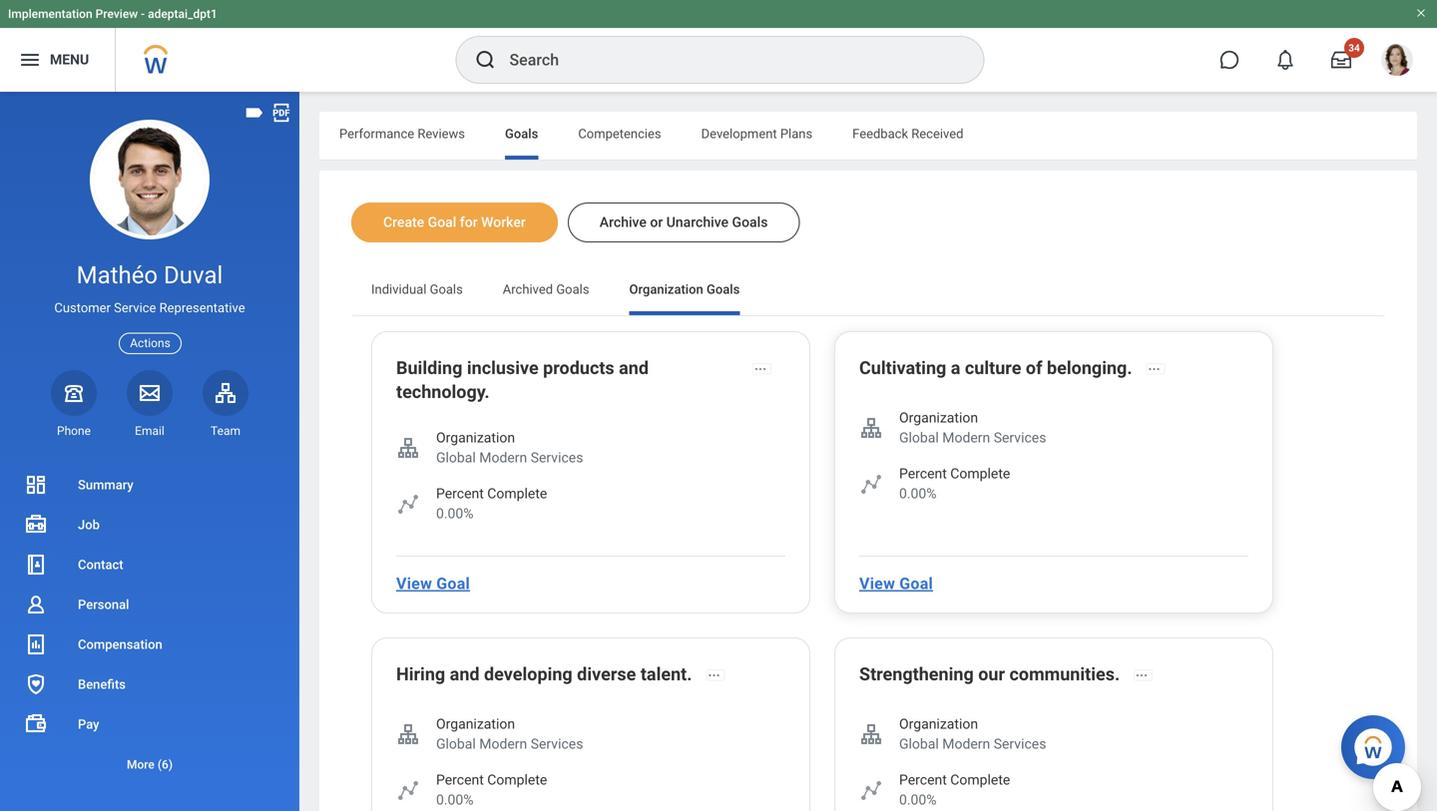 Task type: vqa. For each thing, say whether or not it's contained in the screenshot.
the topmost tab list
yes



Task type: describe. For each thing, give the bounding box(es) containing it.
view printable version (pdf) image
[[270, 102, 292, 124]]

strengthening
[[859, 664, 974, 685]]

menu
[[50, 52, 89, 68]]

reviews
[[418, 126, 465, 141]]

pay image
[[24, 713, 48, 737]]

org chart image for strengthening our communities.
[[859, 723, 883, 746]]

personal
[[78, 597, 129, 612]]

our
[[978, 664, 1005, 685]]

percent complete 0.00% for a
[[899, 466, 1010, 502]]

customer service representative
[[54, 301, 245, 316]]

percent for strengthening
[[899, 772, 947, 788]]

services for products
[[531, 450, 583, 466]]

global modern services element for and
[[436, 735, 583, 754]]

create goal for worker button
[[351, 203, 558, 243]]

related actions image for cultivating a culture of belonging.
[[1147, 362, 1161, 376]]

services for culture
[[994, 430, 1046, 446]]

cultivating a culture of belonging. element
[[859, 356, 1132, 384]]

customer
[[54, 301, 111, 316]]

percent complete 0.00% for and
[[436, 772, 547, 808]]

benefits
[[78, 677, 126, 692]]

belonging.
[[1047, 358, 1132, 379]]

email
[[135, 424, 165, 438]]

performance
[[339, 126, 414, 141]]

org chart image for hiring and developing diverse talent.
[[396, 723, 420, 746]]

goal inside create goal for worker "button"
[[428, 214, 456, 231]]

view team image
[[214, 381, 238, 405]]

performance reviews
[[339, 126, 465, 141]]

implementation preview -   adeptai_dpt1
[[8, 7, 217, 21]]

unarchive
[[666, 214, 729, 231]]

c line image for hiring
[[396, 778, 420, 802]]

of
[[1026, 358, 1042, 379]]

view goal for building inclusive products and technology.
[[396, 574, 470, 593]]

0.00% element for our
[[899, 790, 1010, 810]]

menu banner
[[0, 0, 1437, 92]]

cultivating a culture of belonging.
[[859, 358, 1132, 379]]

modern for our
[[942, 736, 990, 752]]

service
[[114, 301, 156, 316]]

hiring and developing diverse talent.
[[396, 664, 692, 685]]

global for building
[[436, 450, 476, 466]]

team mathéo duval element
[[203, 423, 248, 439]]

global for strengthening
[[899, 736, 939, 752]]

archive or unarchive goals button
[[568, 203, 800, 243]]

0.00% for hiring
[[436, 792, 474, 808]]

talent.
[[641, 664, 692, 685]]

inclusive
[[467, 358, 539, 379]]

inbox large image
[[1331, 50, 1351, 70]]

implementation
[[8, 7, 92, 21]]

tab list for individual goals
[[319, 112, 1417, 160]]

duval
[[164, 261, 223, 289]]

archive
[[600, 214, 647, 231]]

team link
[[203, 370, 248, 439]]

pay link
[[0, 705, 299, 744]]

related actions image for hiring and developing diverse talent.
[[707, 668, 721, 682]]

summary link
[[0, 465, 299, 505]]

summary image
[[24, 473, 48, 497]]

services for developing
[[531, 736, 583, 752]]

0.00% for strengthening
[[899, 792, 937, 808]]

global modern services element for our
[[899, 735, 1046, 754]]

organization for and
[[436, 430, 515, 446]]

organization for diverse
[[436, 716, 515, 733]]

phone button
[[51, 370, 97, 439]]

worker
[[481, 214, 526, 231]]

percent for cultivating
[[899, 466, 947, 482]]

org chart image for building inclusive products and technology.
[[396, 436, 420, 460]]

percent complete 0.00% for our
[[899, 772, 1010, 808]]

individual
[[371, 282, 427, 297]]

0.00% for building
[[436, 505, 474, 522]]

team
[[211, 424, 241, 438]]

percent for building
[[436, 486, 484, 502]]

percent complete 0.00% for inclusive
[[436, 486, 547, 522]]

0.00% element for and
[[436, 790, 547, 810]]

profile logan mcneil image
[[1381, 44, 1413, 80]]

goals inside archive or unarchive goals button
[[732, 214, 768, 231]]

feedback
[[852, 126, 908, 141]]

competencies
[[578, 126, 661, 141]]

diverse
[[577, 664, 636, 685]]

goals for organization goals
[[707, 282, 740, 297]]

job image
[[24, 513, 48, 537]]

building inclusive products and technology. element
[[396, 356, 739, 408]]

Search Workday  search field
[[509, 38, 943, 82]]

tab list for cultivating a culture of belonging.
[[351, 267, 1385, 315]]

phone image
[[60, 381, 88, 405]]

compensation link
[[0, 625, 299, 665]]

goals for archived goals
[[556, 282, 589, 297]]

global modern services element for inclusive
[[436, 448, 583, 468]]

more (6) button
[[0, 753, 299, 777]]



Task type: locate. For each thing, give the bounding box(es) containing it.
pay
[[78, 717, 99, 732]]

and right 'hiring'
[[450, 664, 480, 685]]

technology.
[[396, 382, 490, 403]]

personal image
[[24, 593, 48, 617]]

modern
[[942, 430, 990, 446], [479, 450, 527, 466], [479, 736, 527, 752], [942, 736, 990, 752]]

1 horizontal spatial view goal button
[[851, 564, 941, 604]]

tab list containing individual goals
[[351, 267, 1385, 315]]

c line image for strengthening
[[859, 778, 883, 802]]

0 horizontal spatial related actions image
[[707, 668, 721, 682]]

services for communities.
[[994, 736, 1046, 752]]

view up strengthening
[[859, 574, 895, 593]]

organization global modern services for inclusive
[[436, 430, 583, 466]]

modern down developing in the bottom left of the page
[[479, 736, 527, 752]]

0 vertical spatial tab list
[[319, 112, 1417, 160]]

representative
[[159, 301, 245, 316]]

a
[[951, 358, 960, 379]]

view goal button for cultivating a culture of belonging.
[[851, 564, 941, 604]]

development plans
[[701, 126, 812, 141]]

1 horizontal spatial view goal
[[859, 574, 933, 593]]

1 horizontal spatial and
[[619, 358, 649, 379]]

1 vertical spatial tab list
[[351, 267, 1385, 315]]

and
[[619, 358, 649, 379], [450, 664, 480, 685]]

mathéo duval
[[76, 261, 223, 289]]

org chart image down 'hiring'
[[396, 723, 420, 746]]

individual goals
[[371, 282, 463, 297]]

global modern services element down cultivating a culture of belonging. element
[[899, 428, 1046, 448]]

archive or unarchive goals
[[600, 214, 768, 231]]

view down c line icon
[[396, 574, 432, 593]]

organization global modern services down 'strengthening our communities.' element
[[899, 716, 1046, 752]]

for
[[460, 214, 478, 231]]

hiring
[[396, 664, 445, 685]]

organization inside tab list
[[629, 282, 703, 297]]

or
[[650, 214, 663, 231]]

2 view goal button from the left
[[851, 564, 941, 604]]

contact image
[[24, 553, 48, 577]]

email mathéo duval element
[[127, 423, 173, 439]]

modern down 'strengthening our communities.' element
[[942, 736, 990, 752]]

plans
[[780, 126, 812, 141]]

0 horizontal spatial view goal
[[396, 574, 470, 593]]

contact link
[[0, 545, 299, 585]]

contact
[[78, 557, 123, 572]]

view goal down c line icon
[[396, 574, 470, 593]]

menu button
[[0, 28, 115, 92]]

organization down strengthening
[[899, 716, 978, 733]]

-
[[141, 7, 145, 21]]

communities.
[[1009, 664, 1120, 685]]

related actions image
[[753, 362, 767, 376], [1147, 362, 1161, 376], [707, 668, 721, 682]]

modern down building inclusive products and technology.
[[479, 450, 527, 466]]

adeptai_dpt1
[[148, 7, 217, 21]]

0.00% element for a
[[899, 484, 1010, 504]]

goal
[[428, 214, 456, 231], [436, 574, 470, 593], [899, 574, 933, 593]]

services down of
[[994, 430, 1046, 446]]

list containing summary
[[0, 465, 299, 784]]

view goal for cultivating a culture of belonging.
[[859, 574, 933, 593]]

organization global modern services down building inclusive products and technology.
[[436, 430, 583, 466]]

actions
[[130, 336, 170, 350]]

mathéo
[[76, 261, 158, 289]]

complete for our
[[950, 772, 1010, 788]]

search image
[[474, 48, 497, 72]]

benefits image
[[24, 673, 48, 697]]

phone mathéo duval element
[[51, 423, 97, 439]]

preview
[[95, 7, 138, 21]]

job
[[78, 517, 100, 532]]

global
[[899, 430, 939, 446], [436, 450, 476, 466], [436, 736, 476, 752], [899, 736, 939, 752]]

and inside building inclusive products and technology.
[[619, 358, 649, 379]]

global for cultivating
[[899, 430, 939, 446]]

goal for cultivating
[[899, 574, 933, 593]]

job link
[[0, 505, 299, 545]]

and right products at top
[[619, 358, 649, 379]]

view goal button down c line icon
[[388, 564, 478, 604]]

strengthening our communities.
[[859, 664, 1120, 685]]

org chart image up c line icon
[[396, 436, 420, 460]]

services down "hiring and developing diverse talent." element at the left bottom of page
[[531, 736, 583, 752]]

summary
[[78, 478, 133, 492]]

goal up strengthening
[[899, 574, 933, 593]]

modern for and
[[479, 736, 527, 752]]

organization global modern services down developing in the bottom left of the page
[[436, 716, 583, 752]]

organization down technology.
[[436, 430, 515, 446]]

more (6) button
[[0, 744, 299, 784]]

goals down 'unarchive' on the top of page
[[707, 282, 740, 297]]

complete for and
[[487, 772, 547, 788]]

hiring and developing diverse talent. element
[[396, 663, 692, 691]]

global modern services element down developing in the bottom left of the page
[[436, 735, 583, 754]]

feedback received
[[852, 126, 963, 141]]

organization global modern services down a
[[899, 410, 1046, 446]]

0.00% element for inclusive
[[436, 504, 547, 524]]

2 view from the left
[[859, 574, 895, 593]]

services down 'strengthening our communities.' element
[[994, 736, 1046, 752]]

archived goals
[[503, 282, 589, 297]]

goals right individual
[[430, 282, 463, 297]]

percent complete 0.00%
[[899, 466, 1010, 502], [436, 486, 547, 522], [436, 772, 547, 808], [899, 772, 1010, 808]]

global down strengthening
[[899, 736, 939, 752]]

view
[[396, 574, 432, 593], [859, 574, 895, 593]]

goals for individual goals
[[430, 282, 463, 297]]

phone
[[57, 424, 91, 438]]

justify image
[[18, 48, 42, 72]]

goal left for
[[428, 214, 456, 231]]

complete for inclusive
[[487, 486, 547, 502]]

compensation
[[78, 637, 162, 652]]

view goal up strengthening
[[859, 574, 933, 593]]

organization goals
[[629, 282, 740, 297]]

related actions image for building inclusive products and technology.
[[753, 362, 767, 376]]

view for building inclusive products and technology.
[[396, 574, 432, 593]]

1 horizontal spatial view
[[859, 574, 895, 593]]

goals right 'unarchive' on the top of page
[[732, 214, 768, 231]]

building
[[396, 358, 462, 379]]

organization down or
[[629, 282, 703, 297]]

0.00%
[[899, 486, 937, 502], [436, 505, 474, 522], [436, 792, 474, 808], [899, 792, 937, 808]]

1 view from the left
[[396, 574, 432, 593]]

view goal button for building inclusive products and technology.
[[388, 564, 478, 604]]

notifications large image
[[1275, 50, 1295, 70]]

tag image
[[244, 102, 265, 124]]

percent for hiring
[[436, 772, 484, 788]]

global modern services element for a
[[899, 428, 1046, 448]]

organization
[[629, 282, 703, 297], [899, 410, 978, 426], [436, 430, 515, 446], [436, 716, 515, 733], [899, 716, 978, 733]]

0 vertical spatial and
[[619, 358, 649, 379]]

view for cultivating a culture of belonging.
[[859, 574, 895, 593]]

0.00% for cultivating
[[899, 486, 937, 502]]

view goal
[[396, 574, 470, 593], [859, 574, 933, 593]]

organization global modern services for and
[[436, 716, 583, 752]]

services down building inclusive products and technology. element
[[531, 450, 583, 466]]

goals
[[505, 126, 538, 141], [732, 214, 768, 231], [430, 282, 463, 297], [556, 282, 589, 297], [707, 282, 740, 297]]

34
[[1349, 42, 1360, 54]]

view goal button up strengthening
[[851, 564, 941, 604]]

0.00% element
[[899, 484, 1010, 504], [436, 504, 547, 524], [436, 790, 547, 810], [899, 790, 1010, 810]]

goals right reviews
[[505, 126, 538, 141]]

global down technology.
[[436, 450, 476, 466]]

compensation image
[[24, 633, 48, 657]]

c line image
[[859, 472, 883, 496], [396, 778, 420, 802], [859, 778, 883, 802]]

close environment banner image
[[1415, 7, 1427, 19]]

culture
[[965, 358, 1021, 379]]

0 horizontal spatial view goal button
[[388, 564, 478, 604]]

developing
[[484, 664, 573, 685]]

email button
[[127, 370, 173, 439]]

modern for a
[[942, 430, 990, 446]]

global right org chart image
[[899, 430, 939, 446]]

1 horizontal spatial related actions image
[[753, 362, 767, 376]]

products
[[543, 358, 614, 379]]

c line image
[[396, 492, 420, 516]]

global modern services element
[[899, 428, 1046, 448], [436, 448, 583, 468], [436, 735, 583, 754], [899, 735, 1046, 754]]

navigation pane region
[[0, 92, 299, 811]]

modern for inclusive
[[479, 450, 527, 466]]

global modern services element down 'strengthening our communities.' element
[[899, 735, 1046, 754]]

(6)
[[157, 758, 173, 772]]

more (6)
[[127, 758, 173, 772]]

cultivating
[[859, 358, 946, 379]]

goals right archived
[[556, 282, 589, 297]]

actions button
[[119, 333, 181, 354]]

0 horizontal spatial and
[[450, 664, 480, 685]]

complete
[[950, 466, 1010, 482], [487, 486, 547, 502], [487, 772, 547, 788], [950, 772, 1010, 788]]

organization down developing in the bottom left of the page
[[436, 716, 515, 733]]

org chart image
[[859, 416, 883, 440]]

1 vertical spatial and
[[450, 664, 480, 685]]

organization down a
[[899, 410, 978, 426]]

organization for of
[[899, 410, 978, 426]]

mail image
[[138, 381, 162, 405]]

strengthening our communities. element
[[859, 663, 1120, 691]]

global modern services element down building inclusive products and technology.
[[436, 448, 583, 468]]

organization global modern services for a
[[899, 410, 1046, 446]]

1 view goal from the left
[[396, 574, 470, 593]]

1 view goal button from the left
[[388, 564, 478, 604]]

archived
[[503, 282, 553, 297]]

tab list
[[319, 112, 1417, 160], [351, 267, 1385, 315]]

complete for a
[[950, 466, 1010, 482]]

create
[[383, 214, 424, 231]]

more
[[127, 758, 155, 772]]

2 horizontal spatial related actions image
[[1147, 362, 1161, 376]]

modern down a
[[942, 430, 990, 446]]

related actions image
[[1135, 668, 1149, 682]]

services
[[994, 430, 1046, 446], [531, 450, 583, 466], [531, 736, 583, 752], [994, 736, 1046, 752]]

organization global modern services for our
[[899, 716, 1046, 752]]

personal link
[[0, 585, 299, 625]]

organization global modern services
[[899, 410, 1046, 446], [436, 430, 583, 466], [436, 716, 583, 752], [899, 716, 1046, 752]]

org chart image
[[396, 436, 420, 460], [396, 723, 420, 746], [859, 723, 883, 746]]

received
[[911, 126, 963, 141]]

development
[[701, 126, 777, 141]]

goal up 'hiring'
[[436, 574, 470, 593]]

0 horizontal spatial view
[[396, 574, 432, 593]]

tab list containing performance reviews
[[319, 112, 1417, 160]]

building inclusive products and technology.
[[396, 358, 649, 403]]

create goal for worker
[[383, 214, 526, 231]]

org chart image down strengthening
[[859, 723, 883, 746]]

c line image for cultivating
[[859, 472, 883, 496]]

percent
[[899, 466, 947, 482], [436, 486, 484, 502], [436, 772, 484, 788], [899, 772, 947, 788]]

global down 'hiring'
[[436, 736, 476, 752]]

list
[[0, 465, 299, 784]]

benefits link
[[0, 665, 299, 705]]

global for hiring
[[436, 736, 476, 752]]

34 button
[[1319, 38, 1364, 82]]

2 view goal from the left
[[859, 574, 933, 593]]

goal for building
[[436, 574, 470, 593]]



